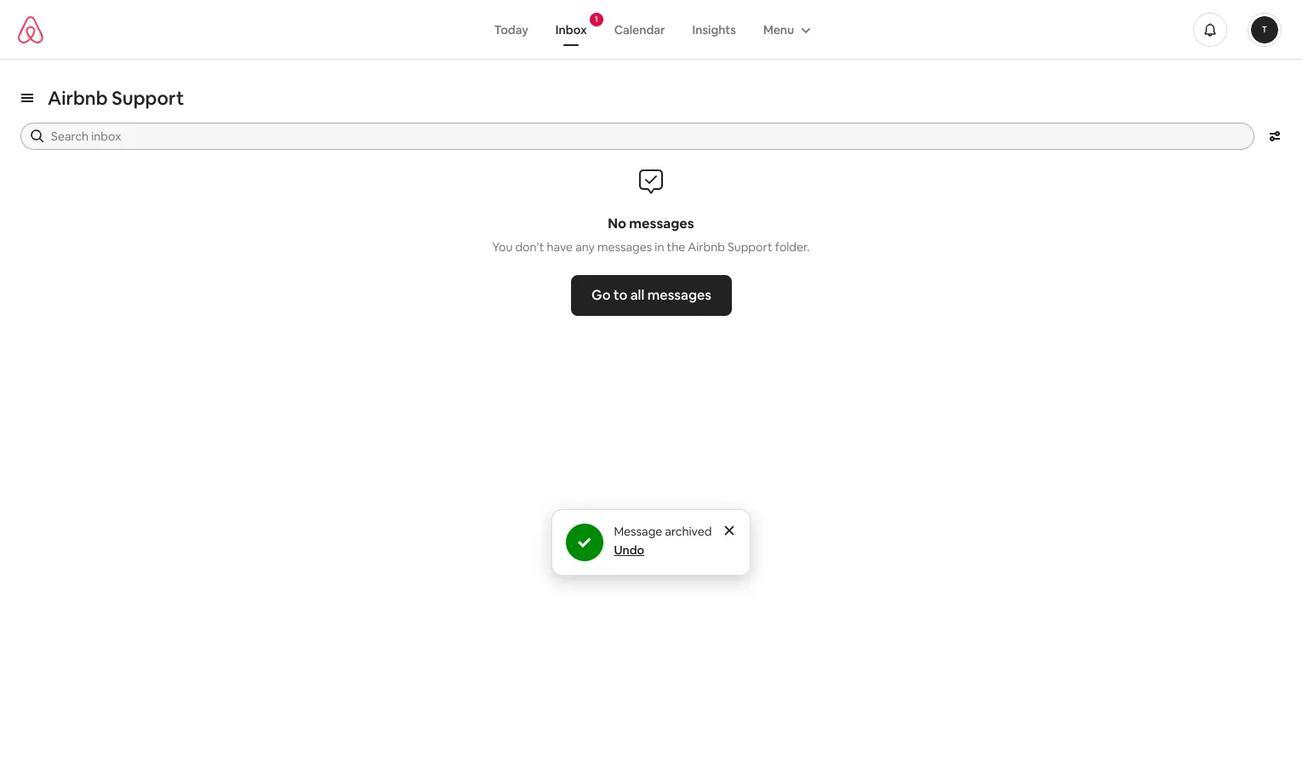Task type: locate. For each thing, give the bounding box(es) containing it.
calendar
[[615, 22, 665, 37]]

0 horizontal spatial airbnb
[[48, 86, 108, 110]]

no messages you don't have any messages in the airbnb support folder.
[[493, 215, 810, 255]]

airbnb support
[[48, 86, 184, 110]]

1 horizontal spatial support
[[728, 239, 773, 255]]

messages down no
[[598, 239, 653, 255]]

1 vertical spatial messages
[[598, 239, 653, 255]]

messages
[[630, 215, 695, 232], [598, 239, 653, 255], [647, 286, 711, 304]]

1 vertical spatial support
[[728, 239, 773, 255]]

messages up in on the right
[[630, 215, 695, 232]]

group containing message archived
[[552, 509, 751, 575]]

today
[[495, 22, 529, 37]]

insights link
[[679, 13, 750, 46]]

today link
[[481, 13, 542, 46]]

messages right all
[[647, 286, 711, 304]]

messages inside go to all messages button
[[647, 286, 711, 304]]

menu button
[[750, 13, 822, 46]]

go
[[591, 286, 611, 304]]

calendar link
[[601, 13, 679, 46]]

any
[[576, 239, 595, 255]]

message archived undo
[[614, 523, 712, 557]]

group
[[552, 509, 751, 575]]

inbox 1 calendar
[[556, 13, 665, 37]]

1 horizontal spatial airbnb
[[688, 239, 725, 255]]

don't
[[516, 239, 545, 255]]

2 vertical spatial messages
[[647, 286, 711, 304]]

support
[[112, 86, 184, 110], [728, 239, 773, 255]]

0 horizontal spatial support
[[112, 86, 184, 110]]

airbnb
[[48, 86, 108, 110], [688, 239, 725, 255]]

0 vertical spatial support
[[112, 86, 184, 110]]

main navigation menu image
[[1252, 16, 1279, 43]]

success image
[[579, 535, 592, 549]]

1 vertical spatial airbnb
[[688, 239, 725, 255]]

inbox
[[556, 22, 587, 37]]

to
[[613, 286, 627, 304]]

message
[[614, 523, 663, 539]]



Task type: vqa. For each thing, say whether or not it's contained in the screenshot.
Insights link
yes



Task type: describe. For each thing, give the bounding box(es) containing it.
archived
[[665, 523, 712, 539]]

in
[[655, 239, 665, 255]]

go to all messages
[[591, 286, 711, 304]]

airbnb support heading
[[48, 86, 184, 110]]

no
[[608, 215, 627, 232]]

Search text field
[[51, 128, 1243, 145]]

menu
[[764, 22, 795, 37]]

go to all messages button
[[571, 275, 732, 316]]

1
[[595, 13, 599, 24]]

0 vertical spatial airbnb
[[48, 86, 108, 110]]

airbnb inside the no messages you don't have any messages in the airbnb support folder.
[[688, 239, 725, 255]]

the
[[667, 239, 686, 255]]

insights
[[693, 22, 737, 37]]

0 vertical spatial messages
[[630, 215, 695, 232]]

you
[[493, 239, 513, 255]]

undo
[[614, 542, 645, 557]]

support inside the no messages you don't have any messages in the airbnb support folder.
[[728, 239, 773, 255]]

folder.
[[776, 239, 810, 255]]

have
[[547, 239, 573, 255]]

undo button
[[614, 542, 645, 557]]

all
[[630, 286, 644, 304]]



